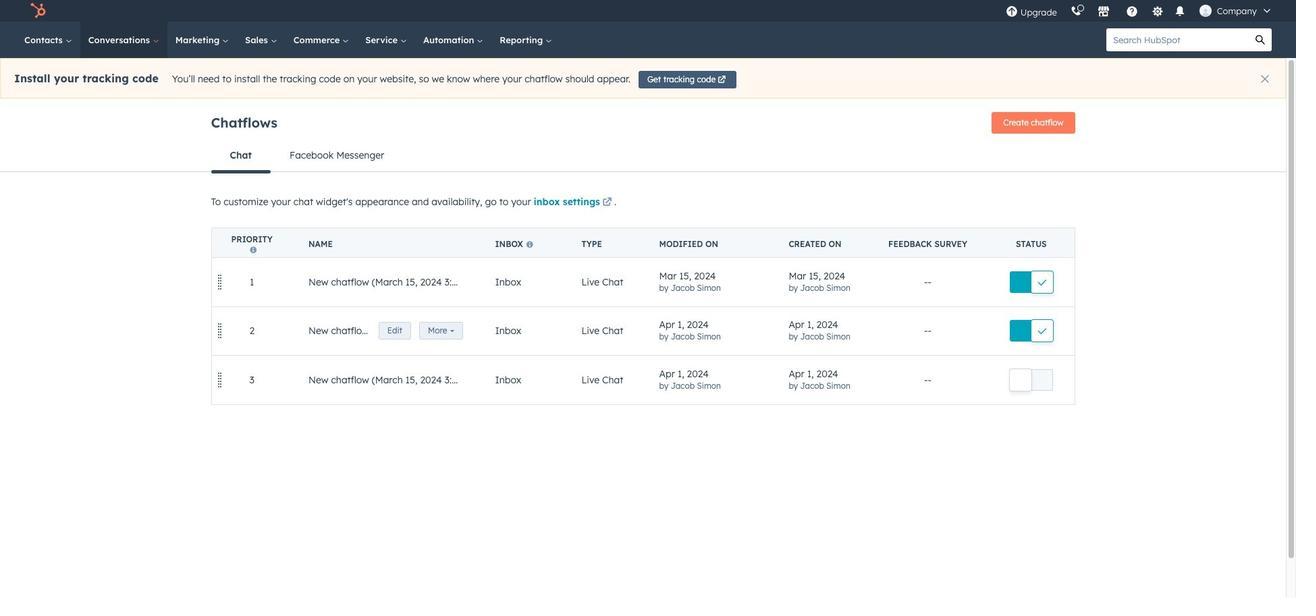 Task type: vqa. For each thing, say whether or not it's contained in the screenshot.
this
no



Task type: locate. For each thing, give the bounding box(es) containing it.
Search HubSpot search field
[[1107, 28, 1249, 51]]

marketplaces image
[[1098, 6, 1110, 18]]

navigation
[[211, 139, 1076, 173]]

alert
[[0, 58, 1287, 99]]

banner
[[211, 108, 1076, 139]]

link opens in a new window image
[[603, 195, 612, 211], [603, 198, 612, 208]]

jacob simon image
[[1200, 5, 1212, 17]]

2 link opens in a new window image from the top
[[603, 198, 612, 208]]

menu
[[999, 0, 1281, 22]]



Task type: describe. For each thing, give the bounding box(es) containing it.
close image
[[1262, 75, 1270, 83]]

1 link opens in a new window image from the top
[[603, 195, 612, 211]]



